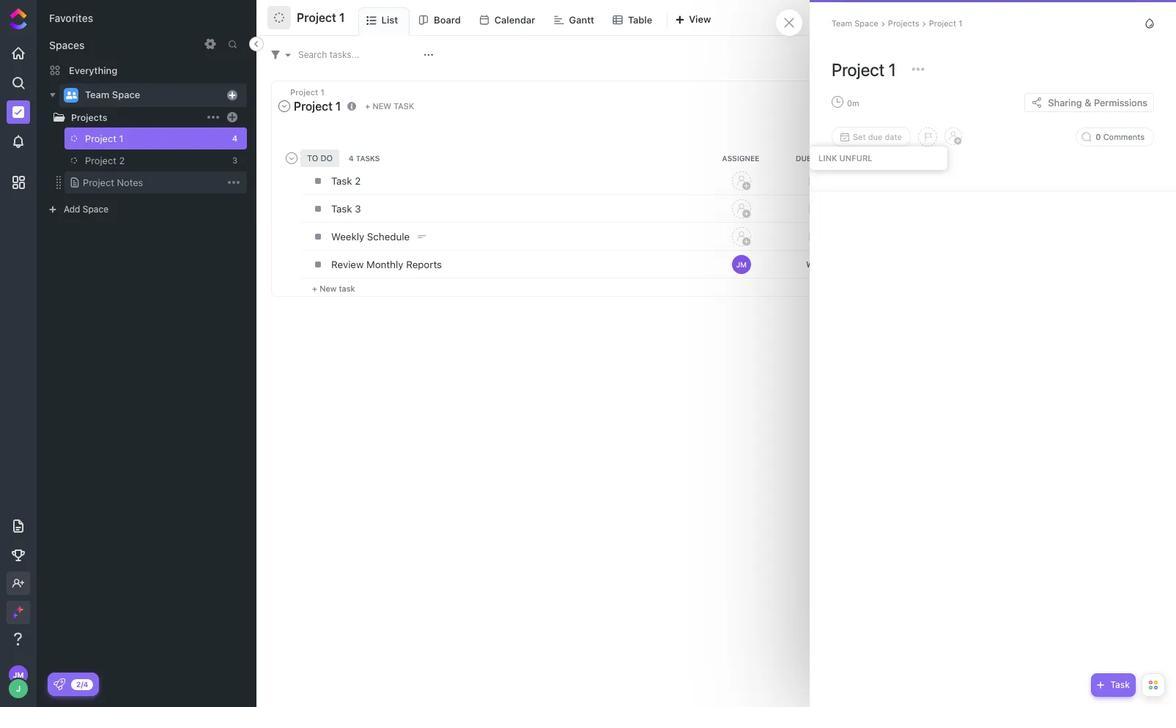 Task type: vqa. For each thing, say whether or not it's contained in the screenshot.
'Website' BUTTON
no



Task type: describe. For each thing, give the bounding box(es) containing it.
list
[[381, 14, 398, 26]]

1 horizontal spatial task
[[394, 101, 414, 111]]

table link
[[628, 7, 658, 35]]

0 horizontal spatial new
[[320, 283, 337, 293]]

schedule
[[367, 231, 410, 242]]

add new status
[[692, 119, 758, 127]]

jm button
[[731, 253, 753, 275]]

table
[[628, 14, 652, 25]]

1 horizontal spatial new
[[373, 101, 391, 111]]

tasks...
[[330, 49, 359, 60]]

j
[[16, 684, 21, 693]]

weekly
[[331, 231, 364, 242]]

monthly
[[366, 259, 403, 270]]

due
[[868, 132, 883, 141]]

project 2 link
[[71, 149, 223, 171]]

&
[[1085, 96, 1091, 108]]

sparkle svg 1 image
[[16, 606, 23, 613]]

comments
[[1103, 132, 1145, 141]]

add space
[[64, 204, 108, 215]]

spaces link
[[37, 39, 85, 51]]

1 horizontal spatial team
[[832, 18, 852, 28]]

add
[[64, 204, 80, 215]]

link unfurl
[[819, 153, 873, 163]]

due date button
[[779, 154, 852, 163]]

tasks
[[356, 154, 380, 163]]

new
[[710, 119, 727, 127]]

0 vertical spatial projects
[[888, 18, 920, 28]]

1 vertical spatial date
[[813, 154, 833, 163]]

hide closed button
[[1078, 89, 1150, 103]]

board link
[[434, 7, 467, 35]]

assignee
[[722, 154, 760, 163]]

add
[[692, 119, 708, 127]]

task for task 3
[[331, 203, 352, 215]]

set
[[853, 132, 866, 141]]

unfurl
[[839, 153, 873, 163]]

due
[[796, 154, 811, 163]]

notes
[[117, 177, 143, 188]]

weekly schedule link
[[328, 224, 701, 249]]

dropdown menu image
[[229, 92, 236, 99]]

2 horizontal spatial space
[[855, 18, 879, 28]]

project 1 inside button
[[297, 11, 345, 24]]

0 horizontal spatial +
[[312, 283, 317, 293]]

favorites button
[[49, 12, 93, 24]]

spaces
[[49, 39, 85, 51]]

calendar link
[[494, 7, 541, 35]]

jm for jm j
[[13, 671, 24, 679]]

0 comments
[[1096, 132, 1145, 141]]

project 2
[[85, 155, 125, 166]]

task 3
[[331, 203, 361, 215]]

0 horizontal spatial space
[[83, 204, 108, 215]]

favorites
[[49, 12, 93, 24]]

Search tasks... text field
[[298, 44, 420, 65]]

jm for jm
[[736, 260, 747, 269]]

project notes link
[[55, 171, 223, 193]]

task for task
[[1111, 679, 1130, 690]]

view button
[[669, 7, 718, 36]]

hide
[[1092, 91, 1111, 101]]

assignee button
[[706, 154, 779, 163]]

view
[[689, 13, 711, 25]]

sparkle svg 2 image
[[12, 613, 17, 618]]

review monthly reports
[[331, 259, 442, 270]]

4 tasks button
[[347, 154, 385, 163]]

0 horizontal spatial project 1 link
[[55, 128, 223, 149]]

set priority element
[[918, 127, 937, 146]]

project 1 button
[[277, 96, 345, 116]]

review monthly reports link
[[328, 252, 701, 277]]

2/4
[[76, 680, 88, 688]]

search
[[298, 49, 327, 60]]

user friends image
[[66, 91, 77, 100]]

reports
[[406, 259, 442, 270]]

project 1 button
[[291, 1, 345, 34]]

1 horizontal spatial 3
[[355, 203, 361, 215]]

project 1 inside dropdown button
[[294, 99, 341, 113]]

onboarding checklist button element
[[53, 679, 65, 690]]



Task type: locate. For each thing, give the bounding box(es) containing it.
0 horizontal spatial team
[[85, 89, 109, 101]]

1 vertical spatial team space
[[85, 89, 140, 101]]

new right list info icon
[[373, 101, 391, 111]]

project inside dropdown button
[[294, 99, 333, 113]]

team space
[[832, 18, 879, 28], [85, 89, 140, 101]]

projects link
[[888, 18, 920, 28], [23, 110, 204, 125], [71, 112, 204, 123]]

2 right ‎task
[[355, 175, 361, 187]]

‎task 2 link
[[328, 168, 701, 193]]

date right due on the top
[[813, 154, 833, 163]]

1 vertical spatial task
[[1111, 679, 1130, 690]]

4 tasks
[[349, 154, 380, 163]]

space
[[855, 18, 879, 28], [112, 89, 140, 101], [83, 204, 108, 215]]

+ new task right list info icon
[[365, 101, 414, 111]]

1 vertical spatial + new task
[[312, 283, 355, 293]]

1 horizontal spatial projects
[[888, 18, 920, 28]]

date
[[885, 132, 902, 141], [813, 154, 833, 163]]

0 horizontal spatial team space link
[[85, 84, 222, 107]]

dropdown menu image
[[204, 38, 216, 50], [229, 113, 236, 121]]

1 horizontal spatial 2
[[355, 175, 361, 187]]

0 vertical spatial space
[[855, 18, 879, 28]]

0 vertical spatial task
[[331, 203, 352, 215]]

4
[[232, 133, 237, 143], [349, 154, 354, 163]]

0 horizontal spatial 3
[[232, 155, 237, 165]]

3 down dropdown menu icon
[[232, 155, 237, 165]]

1 vertical spatial 2
[[355, 175, 361, 187]]

list info image
[[348, 102, 356, 110]]

0 vertical spatial team space
[[832, 18, 879, 28]]

0 horizontal spatial projects
[[71, 112, 107, 123]]

task right list info icon
[[394, 101, 414, 111]]

0 vertical spatial task
[[394, 101, 414, 111]]

team space link
[[832, 18, 879, 28], [85, 84, 222, 107]]

1 horizontal spatial task
[[1111, 679, 1130, 690]]

status
[[730, 119, 758, 127]]

1 horizontal spatial dropdown menu image
[[229, 113, 236, 121]]

0 vertical spatial date
[[885, 132, 902, 141]]

link
[[819, 153, 837, 163]]

0 horizontal spatial task
[[339, 283, 355, 293]]

1 vertical spatial dropdown menu image
[[229, 113, 236, 121]]

0 horizontal spatial team space
[[85, 89, 140, 101]]

0 horizontal spatial jm
[[13, 671, 24, 679]]

onboarding checklist button image
[[53, 679, 65, 690]]

0 horizontal spatial 2
[[119, 155, 125, 166]]

wed button
[[778, 259, 852, 269]]

new down review
[[320, 283, 337, 293]]

project 1
[[297, 11, 345, 24], [929, 18, 962, 28], [832, 59, 897, 80], [290, 87, 324, 97], [294, 99, 341, 113], [85, 133, 123, 144]]

4 for 4
[[232, 133, 237, 143]]

1 horizontal spatial +
[[365, 101, 370, 111]]

board
[[434, 14, 461, 25]]

date inside dropdown button
[[885, 132, 902, 141]]

0 horizontal spatial 4
[[232, 133, 237, 143]]

task down review
[[339, 283, 355, 293]]

2 up notes
[[119, 155, 125, 166]]

date right due
[[885, 132, 902, 141]]

team
[[832, 18, 852, 28], [85, 89, 109, 101]]

review
[[331, 259, 364, 270]]

1 vertical spatial team
[[85, 89, 109, 101]]

0 vertical spatial 3
[[232, 155, 237, 165]]

set due date
[[853, 132, 902, 141]]

task
[[394, 101, 414, 111], [339, 283, 355, 293]]

4 down dropdown menu icon
[[232, 133, 237, 143]]

0 horizontal spatial + new task
[[312, 283, 355, 293]]

gantt
[[569, 14, 594, 25]]

sharing & permissions
[[1048, 96, 1148, 108]]

1 horizontal spatial 4
[[349, 154, 354, 163]]

0m
[[847, 98, 859, 107]]

4 for 4 tasks
[[349, 154, 354, 163]]

1 vertical spatial 4
[[349, 154, 354, 163]]

0 horizontal spatial task
[[331, 203, 352, 215]]

1 vertical spatial 3
[[355, 203, 361, 215]]

project 1 link
[[929, 18, 962, 28], [55, 128, 223, 149]]

0 vertical spatial 2
[[119, 155, 125, 166]]

add new status button
[[685, 119, 766, 127]]

search tasks...
[[298, 49, 359, 60]]

0 vertical spatial 4
[[232, 133, 237, 143]]

project
[[297, 11, 336, 24], [929, 18, 956, 28], [832, 59, 885, 80], [290, 87, 318, 97], [294, 99, 333, 113], [85, 133, 116, 144], [85, 155, 116, 166], [83, 177, 114, 188]]

sharing & permissions link
[[1025, 93, 1154, 112]]

3
[[232, 155, 237, 165], [355, 203, 361, 215]]

list link
[[381, 8, 404, 35]]

calendar
[[494, 14, 535, 25]]

‎task
[[331, 175, 352, 187]]

project inside button
[[297, 11, 336, 24]]

2 for project 2
[[119, 155, 125, 166]]

weekly schedule
[[331, 231, 410, 242]]

4 left tasks
[[349, 154, 354, 163]]

1 horizontal spatial space
[[112, 89, 140, 101]]

1 horizontal spatial jm
[[736, 260, 747, 269]]

dropdown menu image up 'everything' link
[[204, 38, 216, 50]]

new
[[373, 101, 391, 111], [320, 283, 337, 293]]

projects
[[888, 18, 920, 28], [71, 112, 107, 123]]

2
[[119, 155, 125, 166], [355, 175, 361, 187]]

0 vertical spatial +
[[365, 101, 370, 111]]

0 vertical spatial project 1 link
[[929, 18, 962, 28]]

0 vertical spatial team space link
[[832, 18, 879, 28]]

1 vertical spatial team space link
[[85, 84, 222, 107]]

dropdown menu image down dropdown menu icon
[[229, 113, 236, 121]]

1 vertical spatial jm
[[13, 671, 24, 679]]

1 vertical spatial space
[[112, 89, 140, 101]]

1 vertical spatial +
[[312, 283, 317, 293]]

permissions
[[1094, 96, 1148, 108]]

jm inside dropdown button
[[736, 260, 747, 269]]

0 vertical spatial jm
[[736, 260, 747, 269]]

hide closed
[[1092, 91, 1146, 101]]

+ new task
[[365, 101, 414, 111], [312, 283, 355, 293]]

task
[[331, 203, 352, 215], [1111, 679, 1130, 690]]

1
[[339, 11, 345, 24], [959, 18, 962, 28], [889, 59, 897, 80], [321, 87, 324, 97], [336, 99, 341, 113], [119, 133, 123, 144]]

task 3 link
[[328, 196, 701, 221]]

everything
[[69, 64, 118, 76]]

‎task 2
[[331, 175, 361, 187]]

jm
[[736, 260, 747, 269], [13, 671, 24, 679]]

0 vertical spatial + new task
[[365, 101, 414, 111]]

1 horizontal spatial project 1 link
[[929, 18, 962, 28]]

1 vertical spatial project 1 link
[[55, 128, 223, 149]]

0 vertical spatial new
[[373, 101, 391, 111]]

2 for ‎task 2
[[355, 175, 361, 187]]

1 inside dropdown button
[[336, 99, 341, 113]]

+ new task down review
[[312, 283, 355, 293]]

1 horizontal spatial + new task
[[365, 101, 414, 111]]

due date
[[796, 154, 833, 163]]

1 vertical spatial task
[[339, 283, 355, 293]]

set priority image
[[918, 127, 937, 146]]

+
[[365, 101, 370, 111], [312, 283, 317, 293]]

3 up weekly
[[355, 203, 361, 215]]

0 horizontal spatial date
[[813, 154, 833, 163]]

1 horizontal spatial team space link
[[832, 18, 879, 28]]

2 vertical spatial space
[[83, 204, 108, 215]]

closed
[[1114, 91, 1146, 101]]

0
[[1096, 132, 1101, 141]]

0 vertical spatial dropdown menu image
[[204, 38, 216, 50]]

gantt link
[[569, 7, 600, 35]]

0 horizontal spatial dropdown menu image
[[204, 38, 216, 50]]

jm j
[[13, 671, 24, 693]]

wed
[[806, 259, 823, 268]]

set due date button
[[832, 127, 914, 147]]

1 vertical spatial projects
[[71, 112, 107, 123]]

project notes
[[83, 177, 143, 188]]

1 inside button
[[339, 11, 345, 24]]

1 vertical spatial new
[[320, 283, 337, 293]]

sharing
[[1048, 96, 1082, 108]]

everything link
[[37, 59, 256, 82]]

0 vertical spatial team
[[832, 18, 852, 28]]

1 horizontal spatial date
[[885, 132, 902, 141]]

1 horizontal spatial team space
[[832, 18, 879, 28]]



